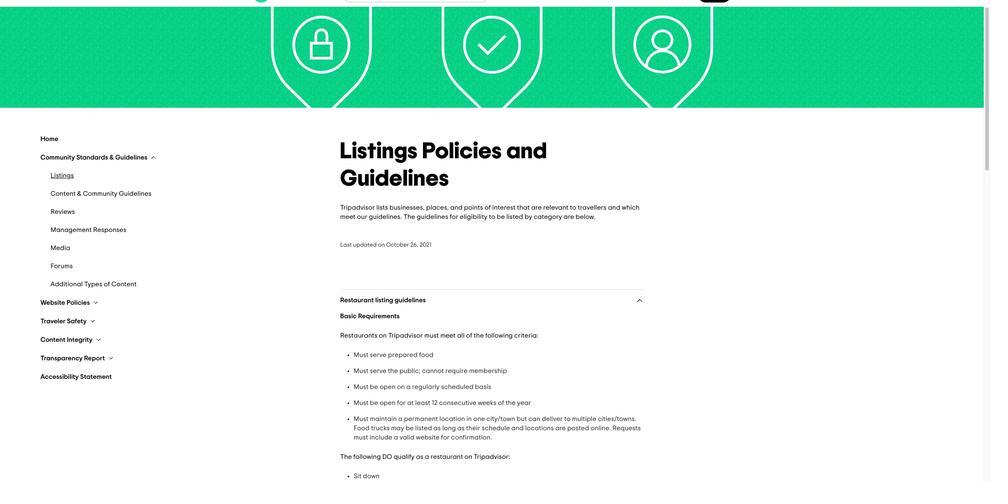 Task type: locate. For each thing, give the bounding box(es) containing it.
and
[[507, 140, 547, 163], [450, 204, 463, 211], [608, 204, 621, 211], [512, 425, 524, 432]]

3 must from the top
[[354, 384, 369, 391]]

0 vertical spatial listings
[[340, 140, 418, 163]]

1 horizontal spatial as
[[434, 425, 441, 432]]

food
[[354, 425, 370, 432]]

are up by at top
[[531, 204, 542, 211]]

city/town
[[487, 416, 515, 423]]

1 vertical spatial policies
[[67, 300, 90, 306]]

our
[[357, 214, 367, 220]]

to up posted
[[564, 416, 571, 423]]

serve left prepared
[[370, 352, 387, 359]]

a up may
[[398, 416, 403, 423]]

2 vertical spatial content
[[40, 337, 65, 343]]

of right all
[[466, 333, 472, 339]]

0 vertical spatial the
[[474, 333, 484, 339]]

meet
[[340, 214, 356, 220], [441, 333, 456, 339]]

1 vertical spatial listings
[[51, 172, 74, 179]]

& right standards
[[110, 154, 114, 161]]

2 vertical spatial for
[[441, 435, 450, 441]]

as left long
[[434, 425, 441, 432]]

website
[[416, 435, 440, 441]]

listed
[[507, 214, 523, 220], [415, 425, 432, 432]]

0 vertical spatial to
[[570, 204, 577, 211]]

0 vertical spatial following
[[485, 333, 513, 339]]

content inside button
[[40, 337, 65, 343]]

guidelines for community standards & guidelines
[[115, 154, 147, 161]]

content for content & community guidelines
[[51, 191, 76, 197]]

as right long
[[457, 425, 465, 432]]

content down traveler
[[40, 337, 65, 343]]

the right all
[[474, 333, 484, 339]]

listing
[[375, 297, 393, 304]]

listings inside listings policies and guidelines
[[340, 140, 418, 163]]

guidelines down places,
[[417, 214, 448, 220]]

0 vertical spatial must
[[425, 333, 439, 339]]

0 horizontal spatial the
[[388, 368, 398, 375]]

open
[[380, 384, 396, 391], [380, 400, 396, 407]]

listed inside must maintain a permanent location in one city/town but can deliver to multiple cities/towns. food trucks may be listed as long as their schedule and locations are posted online. requests must include a valid website for confirmation.
[[415, 425, 432, 432]]

community standards & guidelines button
[[40, 153, 157, 162]]

0 vertical spatial meet
[[340, 214, 356, 220]]

1 horizontal spatial listed
[[507, 214, 523, 220]]

tripadvisor up our
[[340, 204, 375, 211]]

1 vertical spatial serve
[[370, 368, 387, 375]]

are down 'deliver'
[[555, 425, 566, 432]]

0 horizontal spatial must
[[354, 435, 368, 441]]

a
[[407, 384, 411, 391], [398, 416, 403, 423], [394, 435, 398, 441], [425, 454, 429, 461]]

None search field
[[343, 0, 489, 2]]

must inside must maintain a permanent location in one city/town but can deliver to multiple cities/towns. food trucks may be listed as long as their schedule and locations are posted online. requests must include a valid website for confirmation.
[[354, 416, 369, 423]]

meet left our
[[340, 214, 356, 220]]

for left 'eligibility' at left
[[450, 214, 459, 220]]

last
[[340, 242, 352, 248]]

october
[[386, 242, 409, 248]]

forums link
[[51, 263, 320, 271]]

0 vertical spatial serve
[[370, 352, 387, 359]]

points
[[464, 204, 483, 211]]

0 vertical spatial guidelines
[[417, 214, 448, 220]]

additional types of content
[[51, 281, 137, 288]]

serve down must serve prepared food
[[370, 368, 387, 375]]

1 horizontal spatial &
[[110, 154, 114, 161]]

policies inside button
[[67, 300, 90, 306]]

0 horizontal spatial community
[[40, 154, 75, 161]]

that
[[517, 204, 530, 211]]

online.
[[591, 425, 611, 432]]

are inside must maintain a permanent location in one city/town but can deliver to multiple cities/towns. food trucks may be listed as long as their schedule and locations are posted online. requests must include a valid website for confirmation.
[[555, 425, 566, 432]]

0 vertical spatial for
[[450, 214, 459, 220]]

home link
[[40, 135, 330, 143]]

0 vertical spatial tripadvisor
[[340, 204, 375, 211]]

must serve the public; cannot require membership
[[354, 368, 507, 375]]

1 must from the top
[[354, 352, 369, 359]]

accessibility statement link
[[40, 373, 330, 381]]

0 vertical spatial the
[[404, 214, 415, 220]]

serve
[[370, 352, 387, 359], [370, 368, 387, 375]]

1 horizontal spatial community
[[83, 191, 118, 197]]

guidelines inside content & community guidelines link
[[119, 191, 151, 197]]

1 open from the top
[[380, 384, 396, 391]]

2 horizontal spatial the
[[506, 400, 516, 407]]

content right the 'types'
[[112, 281, 137, 288]]

of inside the tripadvisor lists businesses, places, and points of interest that are relevant to travellers and which meet our guidelines. the guidelines for eligibility to be listed by category are below.
[[485, 204, 491, 211]]

on
[[378, 242, 385, 248], [379, 333, 387, 339], [397, 384, 405, 391], [465, 454, 473, 461]]

to
[[570, 204, 577, 211], [489, 214, 495, 220], [564, 416, 571, 423]]

policies inside listings policies and guidelines
[[423, 140, 502, 163]]

at
[[407, 400, 414, 407]]

include
[[370, 435, 392, 441]]

2 must from the top
[[354, 368, 369, 375]]

guidelines inside listings policies and guidelines
[[340, 168, 449, 191]]

1 vertical spatial meet
[[441, 333, 456, 339]]

for inside must maintain a permanent location in one city/town but can deliver to multiple cities/towns. food trucks may be listed as long as their schedule and locations are posted online. requests must include a valid website for confirmation.
[[441, 435, 450, 441]]

as right qualify
[[416, 454, 424, 461]]

following up sit down
[[354, 454, 381, 461]]

of right points
[[485, 204, 491, 211]]

to up below.
[[570, 204, 577, 211]]

listings policies and guidelines
[[340, 140, 547, 191]]

to down the interest
[[489, 214, 495, 220]]

to for are
[[570, 204, 577, 211]]

0 vertical spatial content
[[51, 191, 76, 197]]

lists
[[377, 204, 388, 211]]

sit
[[354, 473, 362, 480]]

listed down the permanent
[[415, 425, 432, 432]]

guidelines inside community standards & guidelines button
[[115, 154, 147, 161]]

restaurants
[[340, 333, 378, 339]]

0 vertical spatial are
[[531, 204, 542, 211]]

traveler
[[40, 318, 65, 325]]

all
[[457, 333, 465, 339]]

must for must be open for at least 12 consecutive weeks of the year
[[354, 400, 369, 407]]

1 horizontal spatial tripadvisor
[[388, 333, 423, 339]]

0 horizontal spatial policies
[[67, 300, 90, 306]]

permanent
[[404, 416, 438, 423]]

content
[[51, 191, 76, 197], [112, 281, 137, 288], [40, 337, 65, 343]]

content & community guidelines link
[[51, 190, 320, 198]]

for left 'at'
[[397, 400, 406, 407]]

multiple
[[572, 416, 597, 423]]

media link
[[51, 244, 320, 252]]

basis
[[475, 384, 491, 391]]

basic requirements
[[340, 313, 400, 320]]

0 horizontal spatial the
[[340, 454, 352, 461]]

as
[[434, 425, 441, 432], [457, 425, 465, 432], [416, 454, 424, 461]]

and inside must maintain a permanent location in one city/town but can deliver to multiple cities/towns. food trucks may be listed as long as their schedule and locations are posted online. requests must include a valid website for confirmation.
[[512, 425, 524, 432]]

do
[[382, 454, 392, 461]]

1 horizontal spatial must
[[425, 333, 439, 339]]

guidelines right listing at the left
[[395, 297, 426, 304]]

last updated on october 26, 2021
[[340, 242, 432, 248]]

0 vertical spatial open
[[380, 384, 396, 391]]

to inside must maintain a permanent location in one city/town but can deliver to multiple cities/towns. food trucks may be listed as long as their schedule and locations are posted online. requests must include a valid website for confirmation.
[[564, 416, 571, 423]]

category
[[534, 214, 562, 220]]

restaurant listing guidelines button
[[340, 297, 644, 305]]

following left criteria:
[[485, 333, 513, 339]]

1 vertical spatial open
[[380, 400, 396, 407]]

1 vertical spatial guidelines
[[395, 297, 426, 304]]

must
[[425, 333, 439, 339], [354, 435, 368, 441]]

4 must from the top
[[354, 400, 369, 407]]

12
[[432, 400, 438, 407]]

types
[[84, 281, 102, 288]]

which
[[622, 204, 640, 211]]

content up reviews
[[51, 191, 76, 197]]

for
[[450, 214, 459, 220], [397, 400, 406, 407], [441, 435, 450, 441]]

the down must serve prepared food
[[388, 368, 398, 375]]

1 horizontal spatial listings
[[340, 140, 418, 163]]

must for must serve prepared food
[[354, 352, 369, 359]]

community
[[40, 154, 75, 161], [83, 191, 118, 197]]

1 vertical spatial &
[[77, 191, 81, 197]]

the
[[404, 214, 415, 220], [340, 454, 352, 461]]

must be open for at least 12 consecutive weeks of the year
[[354, 400, 531, 407]]

qualify
[[394, 454, 415, 461]]

0 vertical spatial policies
[[423, 140, 502, 163]]

0 horizontal spatial as
[[416, 454, 424, 461]]

be inside the tripadvisor lists businesses, places, and points of interest that are relevant to travellers and which meet our guidelines. the guidelines for eligibility to be listed by category are below.
[[497, 214, 505, 220]]

cannot
[[422, 368, 444, 375]]

on down confirmation. in the left bottom of the page
[[465, 454, 473, 461]]

1 vertical spatial must
[[354, 435, 368, 441]]

5 must from the top
[[354, 416, 369, 423]]

0 vertical spatial listed
[[507, 214, 523, 220]]

relevant
[[543, 204, 569, 211]]

1 horizontal spatial policies
[[423, 140, 502, 163]]

open for for
[[380, 400, 396, 407]]

& up the 'management'
[[77, 191, 81, 197]]

0 horizontal spatial tripadvisor
[[340, 204, 375, 211]]

0 horizontal spatial listed
[[415, 425, 432, 432]]

0 vertical spatial &
[[110, 154, 114, 161]]

2 open from the top
[[380, 400, 396, 407]]

2021
[[420, 242, 432, 248]]

26,
[[411, 242, 419, 248]]

by
[[525, 214, 532, 220]]

1 vertical spatial following
[[354, 454, 381, 461]]

&
[[110, 154, 114, 161], [77, 191, 81, 197]]

community inside button
[[40, 154, 75, 161]]

of right the 'types'
[[104, 281, 110, 288]]

tripadvisor lists businesses, places, and points of interest that are relevant to travellers and which meet our guidelines. the guidelines for eligibility to be listed by category are below.
[[340, 204, 641, 220]]

are down relevant at right top
[[564, 214, 574, 220]]

1 vertical spatial tripadvisor
[[388, 333, 423, 339]]

listed down that
[[507, 214, 523, 220]]

2 vertical spatial to
[[564, 416, 571, 423]]

community down community standards & guidelines button
[[83, 191, 118, 197]]

the inside the tripadvisor lists businesses, places, and points of interest that are relevant to travellers and which meet our guidelines. the guidelines for eligibility to be listed by category are below.
[[404, 214, 415, 220]]

must up food
[[425, 333, 439, 339]]

1 horizontal spatial the
[[404, 214, 415, 220]]

must down food
[[354, 435, 368, 441]]

2 serve from the top
[[370, 368, 387, 375]]

1 vertical spatial for
[[397, 400, 406, 407]]

can
[[529, 416, 540, 423]]

community down home
[[40, 154, 75, 161]]

for down long
[[441, 435, 450, 441]]

0 horizontal spatial listings
[[51, 172, 74, 179]]

the left the year
[[506, 400, 516, 407]]

tripadvisor up prepared
[[388, 333, 423, 339]]

1 horizontal spatial the
[[474, 333, 484, 339]]

policies
[[423, 140, 502, 163], [67, 300, 90, 306]]

1 vertical spatial the
[[388, 368, 398, 375]]

deliver
[[542, 416, 563, 423]]

1 vertical spatial listed
[[415, 425, 432, 432]]

scheduled
[[441, 384, 474, 391]]

on left october
[[378, 242, 385, 248]]

1 serve from the top
[[370, 352, 387, 359]]

meet left all
[[441, 333, 456, 339]]

on down public; on the bottom left of the page
[[397, 384, 405, 391]]

0 vertical spatial community
[[40, 154, 75, 161]]

are
[[531, 204, 542, 211], [564, 214, 574, 220], [555, 425, 566, 432]]

0 horizontal spatial meet
[[340, 214, 356, 220]]

listed inside the tripadvisor lists businesses, places, and points of interest that are relevant to travellers and which meet our guidelines. the guidelines for eligibility to be listed by category are below.
[[507, 214, 523, 220]]

2 vertical spatial are
[[555, 425, 566, 432]]

one
[[474, 416, 485, 423]]

the
[[474, 333, 484, 339], [388, 368, 398, 375], [506, 400, 516, 407]]



Task type: vqa. For each thing, say whether or not it's contained in the screenshot.
cancellations
no



Task type: describe. For each thing, give the bounding box(es) containing it.
long
[[442, 425, 456, 432]]

accessibility statement
[[40, 374, 112, 381]]

safety
[[67, 318, 87, 325]]

content integrity
[[40, 337, 93, 343]]

accessibility
[[40, 374, 79, 381]]

the following do qualify as a restaurant on tripadvisor:
[[340, 454, 510, 461]]

responses
[[93, 227, 126, 233]]

1 vertical spatial community
[[83, 191, 118, 197]]

website
[[40, 300, 65, 306]]

year
[[517, 400, 531, 407]]

home
[[40, 136, 58, 142]]

transparency report
[[40, 355, 105, 362]]

trucks
[[371, 425, 390, 432]]

for inside the tripadvisor lists businesses, places, and points of interest that are relevant to travellers and which meet our guidelines. the guidelines for eligibility to be listed by category are below.
[[450, 214, 459, 220]]

a down website
[[425, 454, 429, 461]]

forums
[[51, 263, 73, 270]]

statement
[[80, 374, 112, 381]]

down
[[363, 473, 380, 480]]

1 horizontal spatial following
[[485, 333, 513, 339]]

reviews link
[[51, 208, 320, 216]]

but
[[517, 416, 527, 423]]

and inside listings policies and guidelines
[[507, 140, 547, 163]]

below.
[[576, 214, 596, 220]]

food
[[419, 352, 434, 359]]

open for on
[[380, 384, 396, 391]]

& inside button
[[110, 154, 114, 161]]

must serve prepared food
[[354, 352, 434, 359]]

content for content integrity
[[40, 337, 65, 343]]

schedule
[[482, 425, 510, 432]]

management responses link
[[51, 226, 320, 234]]

guidelines for listings policies and guidelines
[[340, 168, 449, 191]]

community standards & guidelines
[[40, 154, 147, 161]]

a down public; on the bottom left of the page
[[407, 384, 411, 391]]

listings for listings
[[51, 172, 74, 179]]

management responses
[[51, 227, 126, 233]]

sit down
[[354, 473, 380, 480]]

must inside must maintain a permanent location in one city/town but can deliver to multiple cities/towns. food trucks may be listed as long as their schedule and locations are posted online. requests must include a valid website for confirmation.
[[354, 435, 368, 441]]

tripadvisor:
[[474, 454, 510, 461]]

additional
[[51, 281, 83, 288]]

listings for listings policies and guidelines
[[340, 140, 418, 163]]

website policies button
[[40, 299, 99, 307]]

policies for listings
[[423, 140, 502, 163]]

valid
[[400, 435, 415, 441]]

2 horizontal spatial as
[[457, 425, 465, 432]]

guidelines inside "dropdown button"
[[395, 297, 426, 304]]

membership
[[469, 368, 507, 375]]

report
[[84, 355, 105, 362]]

criteria:
[[514, 333, 539, 339]]

maintain
[[370, 416, 397, 423]]

guidelines inside the tripadvisor lists businesses, places, and points of interest that are relevant to travellers and which meet our guidelines. the guidelines for eligibility to be listed by category are below.
[[417, 214, 448, 220]]

businesses,
[[390, 204, 425, 211]]

1 horizontal spatial meet
[[441, 333, 456, 339]]

interest
[[493, 204, 516, 211]]

regularly
[[412, 384, 440, 391]]

places,
[[426, 204, 449, 211]]

updated
[[353, 242, 377, 248]]

eligibility
[[460, 214, 488, 220]]

restaurant
[[431, 454, 463, 461]]

2 vertical spatial the
[[506, 400, 516, 407]]

weeks
[[478, 400, 497, 407]]

reviews
[[51, 209, 75, 215]]

content integrity button
[[40, 336, 102, 344]]

must for must serve the public; cannot require membership
[[354, 368, 369, 375]]

0 horizontal spatial &
[[77, 191, 81, 197]]

require
[[446, 368, 468, 375]]

media
[[51, 245, 70, 252]]

traveler safety button
[[40, 317, 96, 326]]

management
[[51, 227, 92, 233]]

listings link
[[51, 172, 320, 180]]

in
[[467, 416, 472, 423]]

tripadvisor image
[[253, 0, 332, 3]]

locations
[[525, 425, 554, 432]]

standards
[[76, 154, 108, 161]]

0 horizontal spatial following
[[354, 454, 381, 461]]

1 vertical spatial to
[[489, 214, 495, 220]]

must for must maintain a permanent location in one city/town but can deliver to multiple cities/towns. food trucks may be listed as long as their schedule and locations are posted online. requests must include a valid website for confirmation.
[[354, 416, 369, 423]]

least
[[415, 400, 430, 407]]

meet inside the tripadvisor lists businesses, places, and points of interest that are relevant to travellers and which meet our guidelines. the guidelines for eligibility to be listed by category are below.
[[340, 214, 356, 220]]

policies for website
[[67, 300, 90, 306]]

cities/towns.
[[598, 416, 637, 423]]

must for must be open on a regularly scheduled basis
[[354, 384, 369, 391]]

transparency report button
[[40, 354, 114, 363]]

on down the requirements
[[379, 333, 387, 339]]

may
[[391, 425, 404, 432]]

restaurant
[[340, 297, 374, 304]]

must maintain a permanent location in one city/town but can deliver to multiple cities/towns. food trucks may be listed as long as their schedule and locations are posted online. requests must include a valid website for confirmation.
[[354, 416, 643, 441]]

location
[[440, 416, 465, 423]]

basic
[[340, 313, 357, 320]]

be inside must maintain a permanent location in one city/town but can deliver to multiple cities/towns. food trucks may be listed as long as their schedule and locations are posted online. requests must include a valid website for confirmation.
[[406, 425, 414, 432]]

to for can
[[564, 416, 571, 423]]

serve for prepared
[[370, 352, 387, 359]]

requests
[[613, 425, 641, 432]]

content & community guidelines
[[51, 191, 151, 197]]

guidelines for content & community guidelines
[[119, 191, 151, 197]]

1 vertical spatial the
[[340, 454, 352, 461]]

traveler safety
[[40, 318, 87, 325]]

restaurant listing guidelines
[[340, 297, 426, 304]]

transparency
[[40, 355, 83, 362]]

serve for the
[[370, 368, 387, 375]]

a down may
[[394, 435, 398, 441]]

website policies
[[40, 300, 90, 306]]

1 vertical spatial content
[[112, 281, 137, 288]]

of right weeks
[[498, 400, 504, 407]]

additional types of content link
[[51, 281, 320, 289]]

restaurants on tripadvisor must meet all of the following criteria:
[[340, 333, 539, 339]]

prepared
[[388, 352, 418, 359]]

1 vertical spatial are
[[564, 214, 574, 220]]

tripadvisor inside the tripadvisor lists businesses, places, and points of interest that are relevant to travellers and which meet our guidelines. the guidelines for eligibility to be listed by category are below.
[[340, 204, 375, 211]]

travellers
[[578, 204, 607, 211]]



